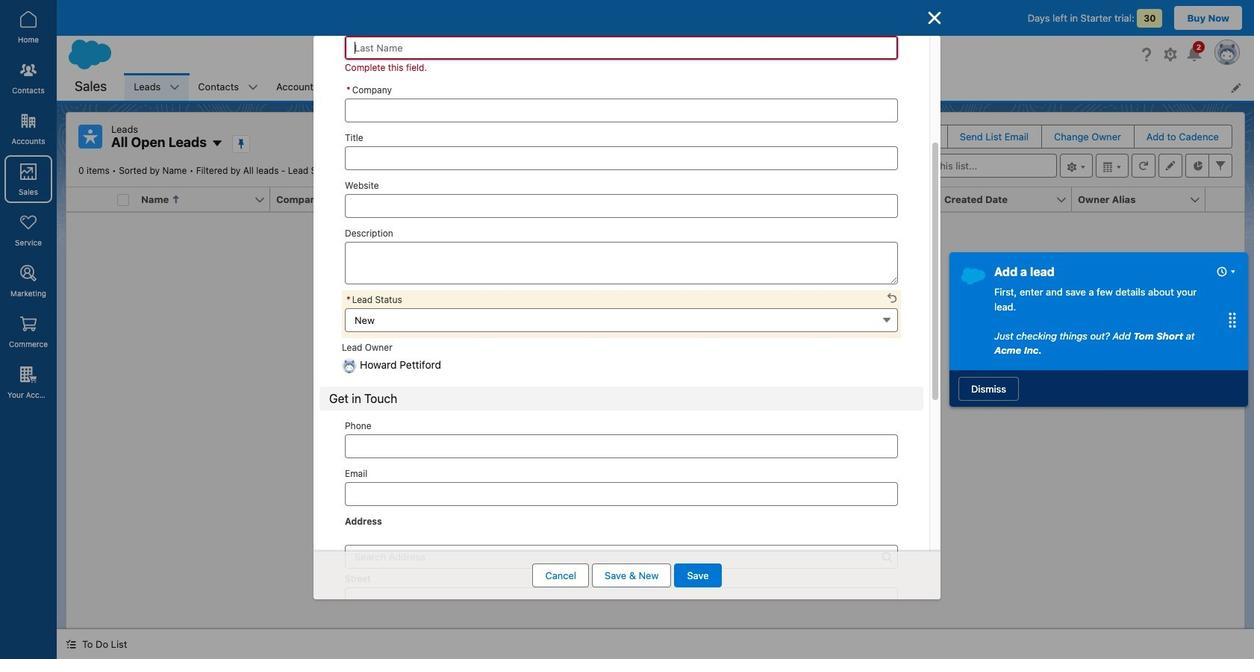 Task type: vqa. For each thing, say whether or not it's contained in the screenshot.
SEARCH ALL REPORTS... text field
no



Task type: describe. For each thing, give the bounding box(es) containing it.
select list display image
[[1096, 154, 1129, 178]]

created date element
[[939, 187, 1081, 212]]

item number element
[[66, 187, 111, 212]]

4 list item from the left
[[347, 73, 446, 101]]

Lead Status - Current Selection: New button
[[345, 308, 898, 332]]

email element
[[671, 187, 814, 212]]

inverse image
[[926, 9, 944, 27]]

lead status element
[[805, 187, 948, 212]]

2 list item from the left
[[189, 73, 267, 101]]

cell inside all open leads|leads|list view element
[[111, 187, 135, 212]]

phone element
[[538, 187, 680, 212]]

state/province element
[[404, 187, 547, 212]]

1 list item from the left
[[125, 73, 189, 101]]

3 list item from the left
[[267, 73, 347, 101]]

list view controls image
[[1060, 154, 1093, 178]]



Task type: locate. For each thing, give the bounding box(es) containing it.
Search All Open Leads list view. search field
[[878, 154, 1057, 178]]

cell
[[111, 187, 135, 212]]

list item
[[125, 73, 189, 101], [189, 73, 267, 101], [267, 73, 347, 101], [347, 73, 446, 101], [693, 73, 752, 101]]

action image
[[1206, 187, 1245, 211]]

item number image
[[66, 187, 111, 211]]

all open leads|leads|list view element
[[66, 112, 1246, 630]]

5 list item from the left
[[693, 73, 752, 101]]

all open leads status
[[78, 165, 347, 176]]

company element
[[270, 187, 413, 212]]

Last Name text field
[[345, 35, 898, 59]]

list
[[125, 73, 1255, 101]]

action element
[[1206, 187, 1245, 212]]

None text field
[[345, 194, 898, 218], [345, 242, 898, 284], [345, 435, 898, 459], [345, 194, 898, 218], [345, 242, 898, 284], [345, 435, 898, 459]]

text default image
[[66, 639, 76, 650]]

owner alias element
[[1072, 187, 1215, 212]]

None text field
[[345, 98, 898, 122], [345, 146, 898, 170], [345, 483, 898, 507], [345, 98, 898, 122], [345, 146, 898, 170], [345, 483, 898, 507]]

status
[[428, 318, 884, 498]]

name element
[[135, 187, 279, 212]]



